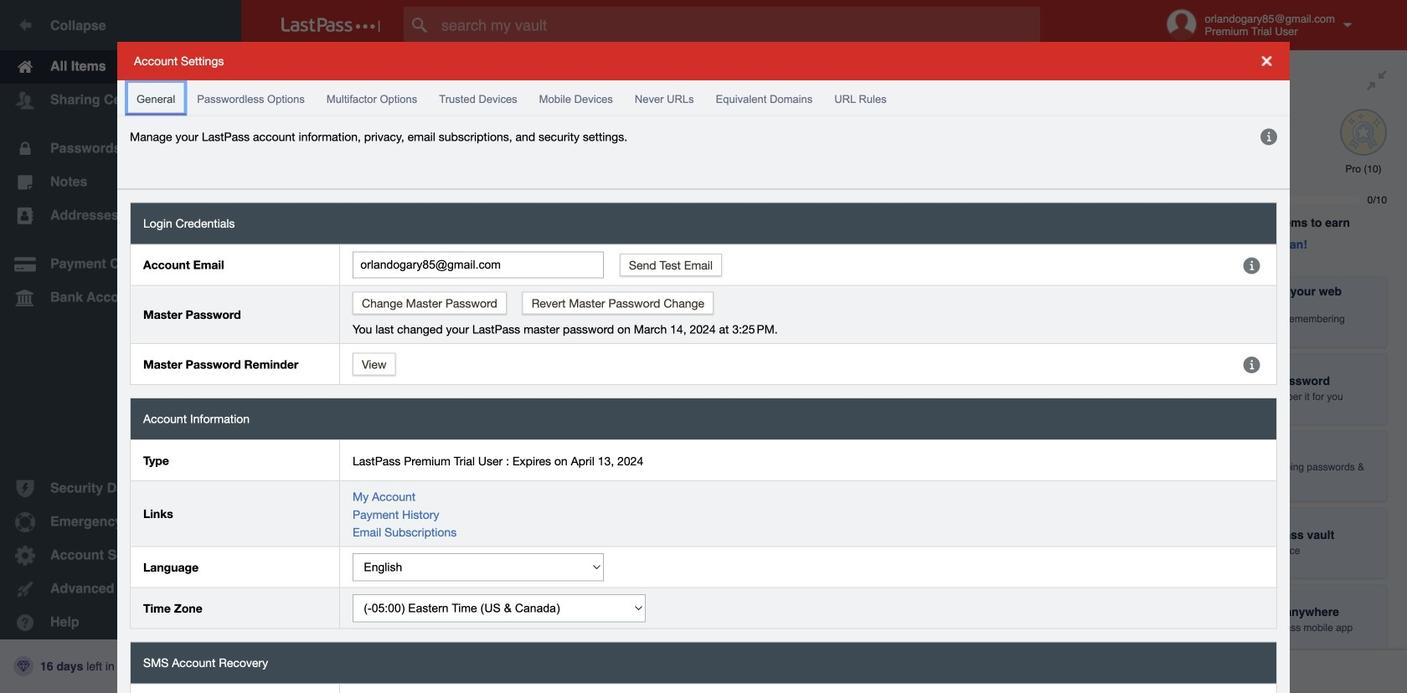 Task type: locate. For each thing, give the bounding box(es) containing it.
main content main content
[[241, 50, 1108, 54]]

search my vault text field
[[404, 7, 1073, 44]]

main navigation navigation
[[0, 0, 241, 694]]



Task type: vqa. For each thing, say whether or not it's contained in the screenshot.
search my vault text box
yes



Task type: describe. For each thing, give the bounding box(es) containing it.
Search search field
[[404, 7, 1073, 44]]

lastpass image
[[282, 18, 380, 33]]



